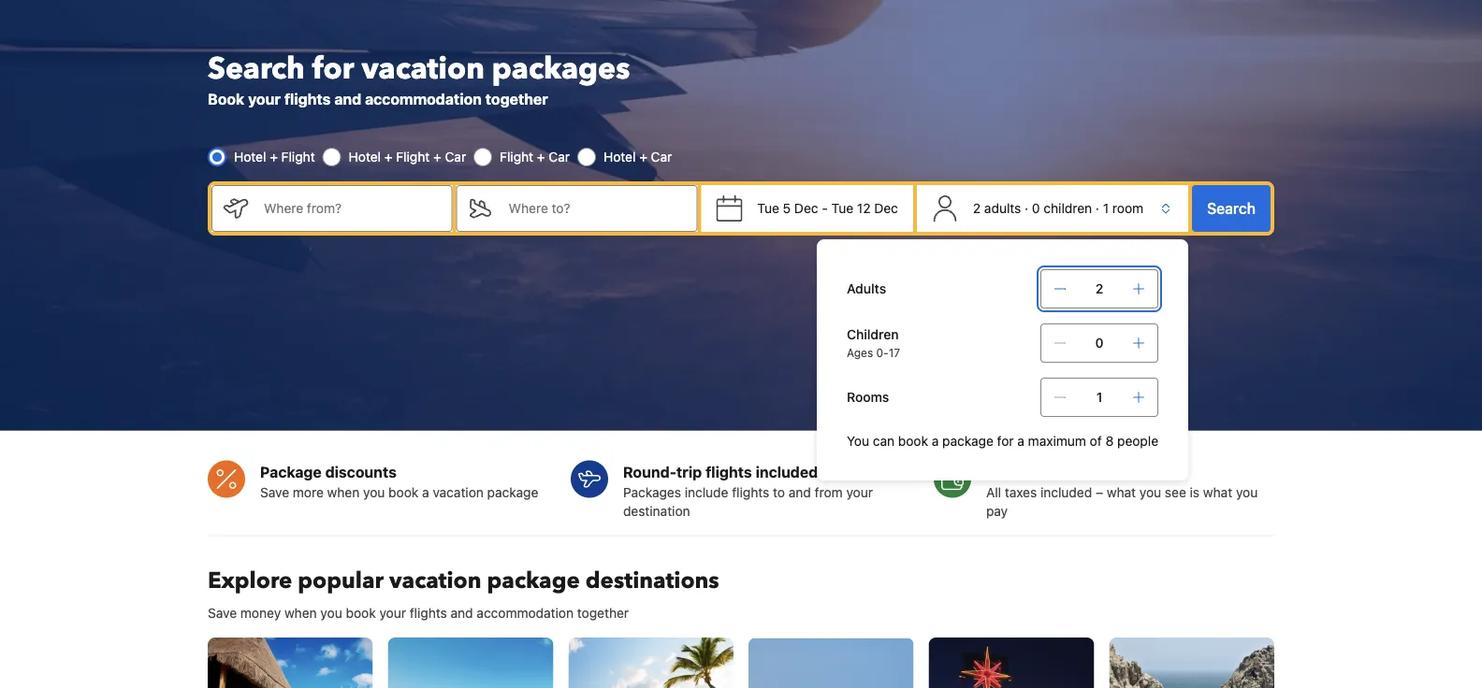 Task type: vqa. For each thing, say whether or not it's contained in the screenshot.
STORAGE
no



Task type: describe. For each thing, give the bounding box(es) containing it.
children
[[847, 327, 899, 343]]

book inside the "explore popular vacation package destinations save money when you book your flights and accommodation together"
[[346, 606, 376, 621]]

included inside no hidden fees all taxes included – what you see is what you pay
[[1041, 485, 1093, 500]]

+ for hotel + flight
[[270, 149, 278, 165]]

–
[[1096, 485, 1104, 500]]

vacation inside package discounts save more when you book a vacation package
[[433, 485, 484, 500]]

2 what from the left
[[1204, 485, 1233, 500]]

taxes
[[1005, 485, 1037, 500]]

round-trip flights included packages include flights to and from your destination
[[623, 463, 873, 519]]

2 tue from the left
[[832, 201, 854, 216]]

-
[[822, 201, 828, 216]]

when inside the "explore popular vacation package destinations save money when you book your flights and accommodation together"
[[285, 606, 317, 621]]

2 for 2
[[1096, 281, 1104, 297]]

you left see
[[1140, 485, 1162, 500]]

12
[[857, 201, 871, 216]]

people
[[1118, 434, 1159, 449]]

maximum
[[1028, 434, 1087, 449]]

tue 5 dec - tue 12 dec
[[758, 201, 898, 216]]

hotel for hotel + flight
[[234, 149, 266, 165]]

vacation for packages
[[362, 49, 485, 89]]

0 vertical spatial 0
[[1032, 201, 1041, 216]]

8
[[1106, 434, 1114, 449]]

adults
[[847, 281, 887, 297]]

more
[[293, 485, 324, 500]]

of
[[1090, 434, 1102, 449]]

all
[[987, 485, 1002, 500]]

flight for hotel + flight + car
[[396, 149, 430, 165]]

1 car from the left
[[445, 149, 466, 165]]

and inside "search for vacation packages book your flights and accommodation together"
[[334, 90, 362, 108]]

hotel + flight
[[234, 149, 315, 165]]

5
[[783, 201, 791, 216]]

Where to? field
[[494, 185, 698, 232]]

accommodation inside the "explore popular vacation package destinations save money when you book your flights and accommodation together"
[[477, 606, 574, 621]]

1 what from the left
[[1107, 485, 1136, 500]]

save inside package discounts save more when you book a vacation package
[[260, 485, 289, 500]]

car for flight + car
[[549, 149, 570, 165]]

and inside the "explore popular vacation package destinations save money when you book your flights and accommodation together"
[[451, 606, 473, 621]]

search for vacation packages book your flights and accommodation together
[[208, 49, 630, 108]]

room
[[1113, 201, 1144, 216]]

+ for hotel + flight + car
[[385, 149, 393, 165]]

1 vertical spatial for
[[997, 434, 1014, 449]]

2 horizontal spatial a
[[1018, 434, 1025, 449]]

to
[[773, 485, 785, 500]]

accommodation inside "search for vacation packages book your flights and accommodation together"
[[365, 90, 482, 108]]

and inside the round-trip flights included packages include flights to and from your destination
[[789, 485, 811, 500]]

hotel + flight + car
[[349, 149, 466, 165]]

2 · from the left
[[1096, 201, 1100, 216]]

3 + from the left
[[433, 149, 442, 165]]

no
[[987, 463, 1007, 481]]

rooms
[[847, 390, 890, 405]]

explore popular vacation package destinations save money when you book your flights and accommodation together
[[208, 566, 720, 621]]

for inside "search for vacation packages book your flights and accommodation together"
[[312, 49, 354, 89]]

0 vertical spatial 1
[[1103, 201, 1109, 216]]

from
[[815, 485, 843, 500]]

car for hotel + car
[[651, 149, 672, 165]]

hotel + car
[[604, 149, 672, 165]]

you inside package discounts save more when you book a vacation package
[[363, 485, 385, 500]]

money
[[240, 606, 281, 621]]

1 tue from the left
[[758, 201, 780, 216]]

1 vertical spatial 1
[[1097, 390, 1103, 405]]



Task type: locate. For each thing, give the bounding box(es) containing it.
1 horizontal spatial included
[[1041, 485, 1093, 500]]

1 horizontal spatial a
[[932, 434, 939, 449]]

include
[[685, 485, 729, 500]]

your for packages
[[847, 485, 873, 500]]

book down discounts
[[389, 485, 419, 500]]

1 horizontal spatial when
[[327, 485, 360, 500]]

0 horizontal spatial when
[[285, 606, 317, 621]]

save
[[260, 485, 289, 500], [208, 606, 237, 621]]

2 down 2 adults · 0 children · 1 room
[[1096, 281, 1104, 297]]

0 vertical spatial save
[[260, 485, 289, 500]]

packages
[[623, 485, 681, 500]]

1 horizontal spatial save
[[260, 485, 289, 500]]

+ for flight + car
[[537, 149, 545, 165]]

your for destinations
[[380, 606, 406, 621]]

save down the package
[[260, 485, 289, 500]]

flights inside "search for vacation packages book your flights and accommodation together"
[[284, 90, 331, 108]]

2 flight from the left
[[396, 149, 430, 165]]

together inside the "explore popular vacation package destinations save money when you book your flights and accommodation together"
[[577, 606, 629, 621]]

2 vertical spatial vacation
[[389, 566, 482, 597]]

you inside the "explore popular vacation package destinations save money when you book your flights and accommodation together"
[[321, 606, 342, 621]]

1 vertical spatial and
[[789, 485, 811, 500]]

1 up of
[[1097, 390, 1103, 405]]

children ages 0-17
[[847, 327, 901, 359]]

save left money at the bottom of the page
[[208, 606, 237, 621]]

destinations
[[586, 566, 720, 597]]

you right is
[[1236, 485, 1258, 500]]

1 vertical spatial your
[[847, 485, 873, 500]]

dec left - in the right top of the page
[[795, 201, 819, 216]]

0 vertical spatial for
[[312, 49, 354, 89]]

package
[[943, 434, 994, 449], [487, 485, 539, 500], [487, 566, 580, 597]]

flight + car
[[500, 149, 570, 165]]

what right –
[[1107, 485, 1136, 500]]

1 vertical spatial save
[[208, 606, 237, 621]]

0 vertical spatial when
[[327, 485, 360, 500]]

when down discounts
[[327, 485, 360, 500]]

you
[[847, 434, 870, 449]]

0 horizontal spatial what
[[1107, 485, 1136, 500]]

0 horizontal spatial dec
[[795, 201, 819, 216]]

book down popular
[[346, 606, 376, 621]]

search inside search button
[[1208, 200, 1256, 218]]

your right from
[[847, 485, 873, 500]]

0
[[1032, 201, 1041, 216], [1096, 336, 1104, 351]]

search inside "search for vacation packages book your flights and accommodation together"
[[208, 49, 305, 89]]

together
[[486, 90, 548, 108], [577, 606, 629, 621]]

+ for hotel + car
[[640, 149, 648, 165]]

can
[[873, 434, 895, 449]]

0 horizontal spatial search
[[208, 49, 305, 89]]

0 horizontal spatial 2
[[973, 201, 981, 216]]

you can book a package for a maximum of 8 people
[[847, 434, 1159, 449]]

search button
[[1193, 185, 1271, 232]]

0 horizontal spatial flight
[[281, 149, 315, 165]]

explore
[[208, 566, 292, 597]]

included
[[756, 463, 818, 481], [1041, 485, 1093, 500]]

you
[[363, 485, 385, 500], [1140, 485, 1162, 500], [1236, 485, 1258, 500], [321, 606, 342, 621]]

1 horizontal spatial flight
[[396, 149, 430, 165]]

2 vertical spatial your
[[380, 606, 406, 621]]

2 for 2 adults · 0 children · 1 room
[[973, 201, 981, 216]]

2 horizontal spatial your
[[847, 485, 873, 500]]

car
[[445, 149, 466, 165], [549, 149, 570, 165], [651, 149, 672, 165]]

0 vertical spatial package
[[943, 434, 994, 449]]

2 horizontal spatial car
[[651, 149, 672, 165]]

book
[[898, 434, 929, 449], [389, 485, 419, 500], [346, 606, 376, 621]]

1
[[1103, 201, 1109, 216], [1097, 390, 1103, 405]]

2 horizontal spatial hotel
[[604, 149, 636, 165]]

1 vertical spatial package
[[487, 485, 539, 500]]

is
[[1190, 485, 1200, 500]]

1 horizontal spatial and
[[451, 606, 473, 621]]

1 vertical spatial 2
[[1096, 281, 1104, 297]]

hotel for hotel + flight + car
[[349, 149, 381, 165]]

1 horizontal spatial car
[[549, 149, 570, 165]]

1 horizontal spatial tue
[[832, 201, 854, 216]]

together down 'destinations'
[[577, 606, 629, 621]]

1 hotel from the left
[[234, 149, 266, 165]]

0 horizontal spatial save
[[208, 606, 237, 621]]

3 car from the left
[[651, 149, 672, 165]]

flight
[[281, 149, 315, 165], [396, 149, 430, 165], [500, 149, 534, 165]]

package inside package discounts save more when you book a vacation package
[[487, 485, 539, 500]]

0-
[[877, 346, 889, 359]]

tue
[[758, 201, 780, 216], [832, 201, 854, 216]]

0 horizontal spatial 0
[[1032, 201, 1041, 216]]

1 vertical spatial search
[[1208, 200, 1256, 218]]

0 vertical spatial search
[[208, 49, 305, 89]]

0 horizontal spatial book
[[346, 606, 376, 621]]

0 horizontal spatial together
[[486, 90, 548, 108]]

1 vertical spatial book
[[389, 485, 419, 500]]

2 horizontal spatial flight
[[500, 149, 534, 165]]

your inside the "explore popular vacation package destinations save money when you book your flights and accommodation together"
[[380, 606, 406, 621]]

0 vertical spatial together
[[486, 90, 548, 108]]

3 hotel from the left
[[604, 149, 636, 165]]

when
[[327, 485, 360, 500], [285, 606, 317, 621]]

0 vertical spatial 2
[[973, 201, 981, 216]]

when right money at the bottom of the page
[[285, 606, 317, 621]]

your inside "search for vacation packages book your flights and accommodation together"
[[248, 90, 281, 108]]

1 vertical spatial 0
[[1096, 336, 1104, 351]]

2 horizontal spatial book
[[898, 434, 929, 449]]

packages
[[492, 49, 630, 89]]

2 vertical spatial book
[[346, 606, 376, 621]]

2 vertical spatial package
[[487, 566, 580, 597]]

hotel up "where to?" field
[[604, 149, 636, 165]]

dec right 12 at the right top of the page
[[875, 201, 898, 216]]

fees
[[1064, 463, 1095, 481]]

hotel down book
[[234, 149, 266, 165]]

1 flight from the left
[[281, 149, 315, 165]]

1 dec from the left
[[795, 201, 819, 216]]

2 car from the left
[[549, 149, 570, 165]]

5 + from the left
[[640, 149, 648, 165]]

1 horizontal spatial 0
[[1096, 336, 1104, 351]]

what
[[1107, 485, 1136, 500], [1204, 485, 1233, 500]]

package discounts save more when you book a vacation package
[[260, 463, 539, 500]]

included inside the round-trip flights included packages include flights to and from your destination
[[756, 463, 818, 481]]

0 vertical spatial and
[[334, 90, 362, 108]]

· right adults
[[1025, 201, 1029, 216]]

vacation
[[362, 49, 485, 89], [433, 485, 484, 500], [389, 566, 482, 597]]

package
[[260, 463, 322, 481]]

discounts
[[325, 463, 397, 481]]

1 horizontal spatial search
[[1208, 200, 1256, 218]]

hidden
[[1010, 463, 1060, 481]]

0 horizontal spatial a
[[422, 485, 429, 500]]

what right is
[[1204, 485, 1233, 500]]

2 adults · 0 children · 1 room
[[973, 201, 1144, 216]]

book right can
[[898, 434, 929, 449]]

2
[[973, 201, 981, 216], [1096, 281, 1104, 297]]

2 + from the left
[[385, 149, 393, 165]]

1 horizontal spatial book
[[389, 485, 419, 500]]

included up to
[[756, 463, 818, 481]]

1 · from the left
[[1025, 201, 1029, 216]]

see
[[1165, 485, 1187, 500]]

when inside package discounts save more when you book a vacation package
[[327, 485, 360, 500]]

2 dec from the left
[[875, 201, 898, 216]]

a
[[932, 434, 939, 449], [1018, 434, 1025, 449], [422, 485, 429, 500]]

your
[[248, 90, 281, 108], [847, 485, 873, 500], [380, 606, 406, 621]]

1 vertical spatial included
[[1041, 485, 1093, 500]]

1 horizontal spatial hotel
[[349, 149, 381, 165]]

0 vertical spatial book
[[898, 434, 929, 449]]

1 vertical spatial together
[[577, 606, 629, 621]]

1 horizontal spatial your
[[380, 606, 406, 621]]

1 horizontal spatial ·
[[1096, 201, 1100, 216]]

2 horizontal spatial and
[[789, 485, 811, 500]]

adults
[[985, 201, 1022, 216]]

destination
[[623, 504, 690, 519]]

children
[[1044, 201, 1093, 216]]

0 horizontal spatial and
[[334, 90, 362, 108]]

book
[[208, 90, 245, 108]]

trip
[[677, 463, 702, 481]]

1 horizontal spatial for
[[997, 434, 1014, 449]]

your right book
[[248, 90, 281, 108]]

flights
[[284, 90, 331, 108], [706, 463, 752, 481], [732, 485, 770, 500], [410, 606, 447, 621]]

0 horizontal spatial car
[[445, 149, 466, 165]]

0 vertical spatial accommodation
[[365, 90, 482, 108]]

no hidden fees all taxes included – what you see is what you pay
[[987, 463, 1258, 519]]

you down popular
[[321, 606, 342, 621]]

2 vertical spatial and
[[451, 606, 473, 621]]

0 vertical spatial your
[[248, 90, 281, 108]]

package inside the "explore popular vacation package destinations save money when you book your flights and accommodation together"
[[487, 566, 580, 597]]

17
[[889, 346, 901, 359]]

1 horizontal spatial together
[[577, 606, 629, 621]]

tue left "5"
[[758, 201, 780, 216]]

dec
[[795, 201, 819, 216], [875, 201, 898, 216]]

tue right - in the right top of the page
[[832, 201, 854, 216]]

included down fees
[[1041, 485, 1093, 500]]

your inside the round-trip flights included packages include flights to and from your destination
[[847, 485, 873, 500]]

search
[[208, 49, 305, 89], [1208, 200, 1256, 218]]

search for search for vacation packages book your flights and accommodation together
[[208, 49, 305, 89]]

for
[[312, 49, 354, 89], [997, 434, 1014, 449]]

0 horizontal spatial for
[[312, 49, 354, 89]]

1 horizontal spatial what
[[1204, 485, 1233, 500]]

hotel
[[234, 149, 266, 165], [349, 149, 381, 165], [604, 149, 636, 165]]

1 vertical spatial when
[[285, 606, 317, 621]]

1 left room
[[1103, 201, 1109, 216]]

1 vertical spatial vacation
[[433, 485, 484, 500]]

· right children
[[1096, 201, 1100, 216]]

2 left adults
[[973, 201, 981, 216]]

pay
[[987, 504, 1008, 519]]

hotel up where from? field
[[349, 149, 381, 165]]

flight for hotel + flight
[[281, 149, 315, 165]]

you down discounts
[[363, 485, 385, 500]]

save inside the "explore popular vacation package destinations save money when you book your flights and accommodation together"
[[208, 606, 237, 621]]

together inside "search for vacation packages book your flights and accommodation together"
[[486, 90, 548, 108]]

0 vertical spatial included
[[756, 463, 818, 481]]

·
[[1025, 201, 1029, 216], [1096, 201, 1100, 216]]

4 + from the left
[[537, 149, 545, 165]]

flights inside the "explore popular vacation package destinations save money when you book your flights and accommodation together"
[[410, 606, 447, 621]]

+
[[270, 149, 278, 165], [385, 149, 393, 165], [433, 149, 442, 165], [537, 149, 545, 165], [640, 149, 648, 165]]

1 horizontal spatial 2
[[1096, 281, 1104, 297]]

vacation inside "search for vacation packages book your flights and accommodation together"
[[362, 49, 485, 89]]

0 vertical spatial vacation
[[362, 49, 485, 89]]

1 vertical spatial accommodation
[[477, 606, 574, 621]]

1 + from the left
[[270, 149, 278, 165]]

hotel for hotel + car
[[604, 149, 636, 165]]

round-
[[623, 463, 677, 481]]

3 flight from the left
[[500, 149, 534, 165]]

a inside package discounts save more when you book a vacation package
[[422, 485, 429, 500]]

vacation for package
[[389, 566, 482, 597]]

your down popular
[[380, 606, 406, 621]]

0 horizontal spatial tue
[[758, 201, 780, 216]]

search for search
[[1208, 200, 1256, 218]]

0 horizontal spatial ·
[[1025, 201, 1029, 216]]

2 hotel from the left
[[349, 149, 381, 165]]

together down packages
[[486, 90, 548, 108]]

0 horizontal spatial your
[[248, 90, 281, 108]]

book inside package discounts save more when you book a vacation package
[[389, 485, 419, 500]]

ages
[[847, 346, 874, 359]]

0 horizontal spatial hotel
[[234, 149, 266, 165]]

and
[[334, 90, 362, 108], [789, 485, 811, 500], [451, 606, 473, 621]]

vacation inside the "explore popular vacation package destinations save money when you book your flights and accommodation together"
[[389, 566, 482, 597]]

popular
[[298, 566, 384, 597]]

Where from? field
[[249, 185, 453, 232]]

1 horizontal spatial dec
[[875, 201, 898, 216]]

accommodation
[[365, 90, 482, 108], [477, 606, 574, 621]]

0 horizontal spatial included
[[756, 463, 818, 481]]



